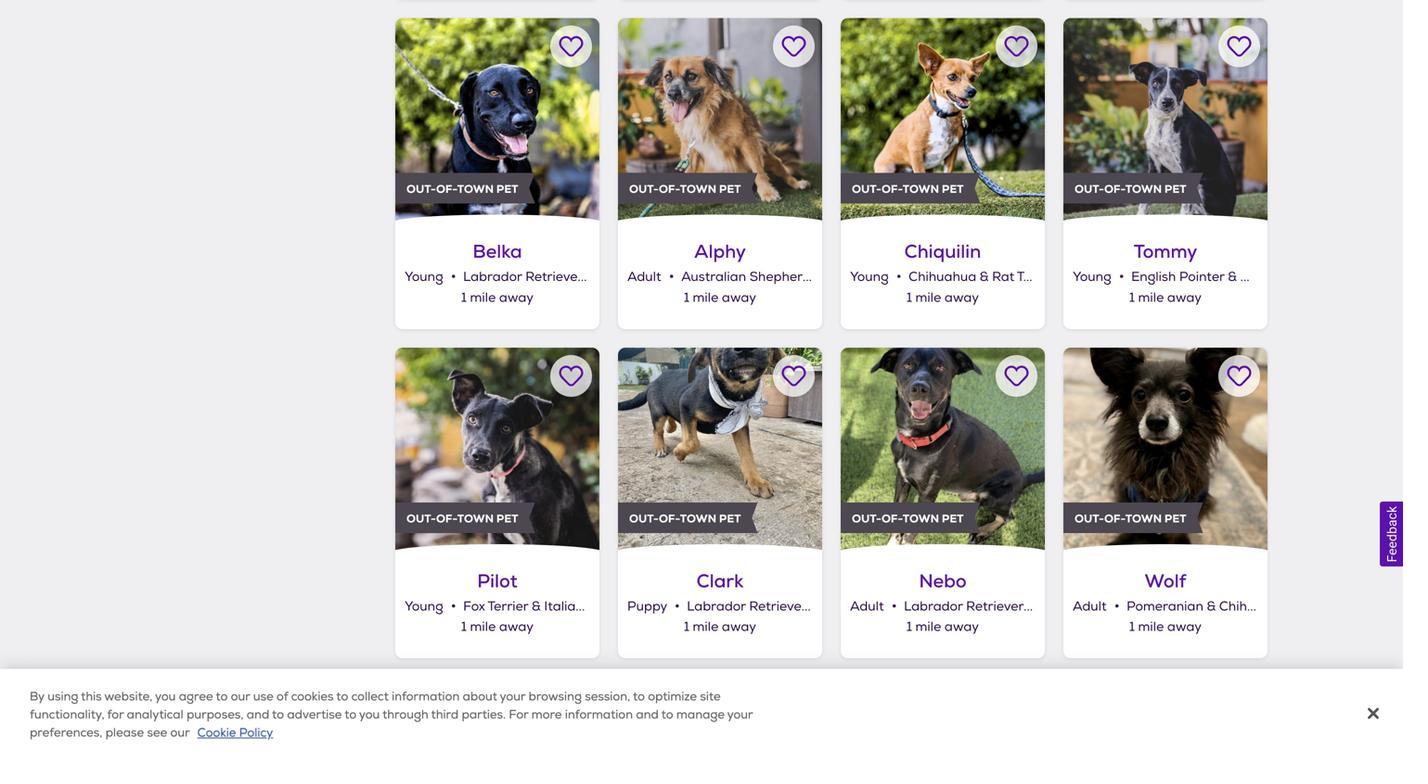 Task type: locate. For each thing, give the bounding box(es) containing it.
mile down fox
[[470, 620, 496, 636]]

1 mile away for wolf
[[1130, 620, 1202, 636]]

town up "pilot"
[[457, 512, 494, 527]]

retriever
[[526, 269, 583, 285], [749, 599, 807, 615], [966, 599, 1024, 615]]

out- for clark
[[629, 512, 659, 527]]

terrier right rat
[[1017, 269, 1058, 285]]

your right manage
[[727, 708, 753, 723]]

out-of-town pet for wolf
[[1075, 512, 1187, 527]]

young for pilot
[[405, 599, 443, 615]]

information
[[392, 690, 460, 705], [565, 708, 633, 723]]

to down of
[[272, 708, 284, 723]]

out-of-town pet for tommy
[[1075, 182, 1187, 197]]

labrador down clark
[[687, 599, 746, 615]]

0 horizontal spatial chihuahua
[[909, 269, 977, 285]]

terrier
[[1017, 269, 1058, 285], [488, 599, 528, 615]]

&
[[586, 269, 595, 285], [814, 269, 823, 285], [980, 269, 989, 285], [1228, 269, 1237, 285], [532, 599, 541, 615], [810, 599, 819, 615], [1207, 599, 1216, 615]]

1 mile away for alphy
[[684, 290, 756, 306]]

privacy alert dialog
[[0, 670, 1403, 764]]

labrador for nebo
[[904, 599, 963, 615]]

site
[[700, 690, 721, 705]]

1 horizontal spatial labrador retriever & shepherd mix
[[687, 599, 908, 615]]

pet up wolf
[[1165, 512, 1187, 527]]

of-
[[436, 182, 457, 197], [659, 182, 680, 197], [882, 182, 903, 197], [1104, 182, 1126, 197], [436, 512, 457, 527], [659, 512, 680, 527], [882, 512, 903, 527], [1104, 512, 1126, 527]]

pet up nebo
[[942, 512, 964, 527]]

pointer
[[1180, 269, 1225, 285]]

manage
[[677, 708, 725, 723]]

1 mile away for tommy
[[1130, 290, 1202, 306]]

2 horizontal spatial adult
[[1073, 599, 1107, 615]]

your
[[500, 690, 526, 705], [727, 708, 753, 723]]

young for belka
[[405, 269, 443, 285]]

1 horizontal spatial chihuahua
[[1219, 599, 1287, 615]]

1 mile away down fox
[[461, 620, 534, 636]]

1 mile away
[[461, 290, 534, 306], [684, 290, 756, 306], [907, 290, 979, 306], [1130, 290, 1202, 306], [461, 620, 534, 636], [684, 620, 756, 636], [907, 620, 979, 636], [1130, 620, 1202, 636]]

0 vertical spatial our
[[231, 690, 250, 705]]

adult for wolf
[[1073, 599, 1107, 615]]

town up nebo
[[903, 512, 939, 527]]

2 horizontal spatial retriever
[[966, 599, 1024, 615]]

0 horizontal spatial retriever
[[526, 269, 583, 285]]

1 for belka
[[461, 290, 467, 306]]

wolf, adoptable dog, adult male pomeranian & chihuahua mix, 1 mile away, out-of-town pet. image
[[1064, 348, 1268, 552]]

you
[[155, 690, 176, 705], [359, 708, 380, 723]]

1 horizontal spatial labrador
[[687, 599, 746, 615]]

functionality,
[[30, 708, 105, 723]]

to
[[216, 690, 228, 705], [336, 690, 348, 705], [633, 690, 645, 705], [272, 708, 284, 723], [345, 708, 357, 723], [661, 708, 673, 723]]

our left the use
[[231, 690, 250, 705]]

pet up "tommy"
[[1165, 182, 1187, 197]]

1 horizontal spatial and
[[636, 708, 659, 723]]

mile down belka
[[470, 290, 496, 306]]

out-of-town pet up nebo
[[852, 512, 964, 527]]

2 horizontal spatial shepherd
[[823, 599, 884, 615]]

away
[[499, 290, 534, 306], [722, 290, 756, 306], [945, 290, 979, 306], [1167, 290, 1202, 306], [499, 620, 534, 636], [722, 620, 756, 636], [945, 620, 979, 636], [1167, 620, 1202, 636]]

out- for chiquilin
[[852, 182, 882, 197]]

1 horizontal spatial adult
[[850, 599, 884, 615]]

1 horizontal spatial our
[[231, 690, 250, 705]]

to up purposes,
[[216, 690, 228, 705]]

to down optimize
[[661, 708, 673, 723]]

pet for clark
[[719, 512, 741, 527]]

our right see
[[170, 726, 190, 741]]

browsing
[[529, 690, 582, 705]]

pomeranian
[[1127, 599, 1204, 615]]

1 mile away down australian
[[684, 290, 756, 306]]

0 horizontal spatial labrador
[[463, 269, 522, 285]]

away down belka
[[499, 290, 534, 306]]

mix
[[663, 269, 684, 285], [939, 269, 960, 285], [1061, 269, 1082, 285], [1324, 269, 1345, 285], [659, 599, 680, 615], [887, 599, 908, 615], [1027, 599, 1048, 615], [1290, 599, 1311, 615]]

0 horizontal spatial adult
[[627, 269, 661, 285]]

1 horizontal spatial terrier
[[1017, 269, 1058, 285]]

out-of-town pet up belka
[[407, 182, 518, 197]]

town up alphy
[[680, 182, 717, 197]]

pet
[[496, 182, 518, 197], [719, 182, 741, 197], [942, 182, 964, 197], [1165, 182, 1187, 197], [496, 512, 518, 527], [719, 512, 741, 527], [942, 512, 964, 527], [1165, 512, 1187, 527]]

pilot, adoptable dog, young male fox terrier & italian greyhound mix, 1 mile away, out-of-town pet. image
[[395, 348, 600, 552]]

mile down australian
[[693, 290, 719, 306]]

out- for pilot
[[407, 512, 436, 527]]

town for tommy
[[1126, 182, 1162, 197]]

of- for alphy
[[659, 182, 680, 197]]

australian shepherd & illyrian sheepdog mix
[[681, 269, 960, 285]]

town up "tommy"
[[1126, 182, 1162, 197]]

1 vertical spatial chihuahua
[[1219, 599, 1287, 615]]

0 horizontal spatial our
[[170, 726, 190, 741]]

away down "pointer"
[[1167, 290, 1202, 306]]

1 vertical spatial labrador retriever & shepherd mix
[[687, 599, 908, 615]]

0 vertical spatial labrador retriever & shepherd mix
[[463, 269, 684, 285]]

this
[[81, 690, 102, 705]]

out-of-town pet
[[407, 182, 518, 197], [629, 182, 741, 197], [852, 182, 964, 197], [1075, 182, 1187, 197], [407, 512, 518, 527], [629, 512, 741, 527], [852, 512, 964, 527], [1075, 512, 1187, 527]]

town for alphy
[[680, 182, 717, 197]]

pilot
[[477, 569, 518, 594]]

out-of-town pet up wolf
[[1075, 512, 1187, 527]]

1 horizontal spatial you
[[359, 708, 380, 723]]

chihuahua
[[909, 269, 977, 285], [1219, 599, 1287, 615]]

information down session,
[[565, 708, 633, 723]]

and down optimize
[[636, 708, 659, 723]]

australian
[[681, 269, 746, 285]]

labrador down belka
[[463, 269, 522, 285]]

out-of-town pet up alphy
[[629, 182, 741, 197]]

town up chiquilin
[[903, 182, 939, 197]]

1 for wolf
[[1130, 620, 1135, 636]]

labrador retriever & shepherd mix down clark
[[687, 599, 908, 615]]

& for pilot
[[532, 599, 541, 615]]

shepherd for belka
[[599, 269, 660, 285]]

away down chihuahua & rat terrier mix
[[945, 290, 979, 306]]

1 for clark
[[684, 620, 690, 636]]

town
[[457, 182, 494, 197], [680, 182, 717, 197], [903, 182, 939, 197], [1126, 182, 1162, 197], [457, 512, 494, 527], [680, 512, 717, 527], [903, 512, 939, 527], [1126, 512, 1162, 527]]

belka
[[473, 239, 522, 264]]

out-of-town pet up "tommy"
[[1075, 182, 1187, 197]]

chihuahua right pomeranian
[[1219, 599, 1287, 615]]

1 horizontal spatial retriever
[[749, 599, 807, 615]]

town up belka
[[457, 182, 494, 197]]

retriever for belka
[[526, 269, 583, 285]]

away for chiquilin
[[945, 290, 979, 306]]

chihuahua down chiquilin
[[909, 269, 977, 285]]

away down labrador retriever mix
[[945, 620, 979, 636]]

0 horizontal spatial shepherd
[[599, 269, 660, 285]]

mile down nebo
[[916, 620, 941, 636]]

of- for clark
[[659, 512, 680, 527]]

1 mile away down clark
[[684, 620, 756, 636]]

and
[[247, 708, 269, 723], [636, 708, 659, 723]]

advertise
[[287, 708, 342, 723]]

out- for wolf
[[1075, 512, 1104, 527]]

chiquilin, adoptable dog, young male chihuahua & rat terrier mix, 1 mile away, out-of-town pet. image
[[841, 18, 1045, 222]]

away for clark
[[722, 620, 756, 636]]

1
[[461, 290, 467, 306], [684, 290, 690, 306], [907, 290, 912, 306], [1130, 290, 1135, 306], [461, 620, 467, 636], [684, 620, 690, 636], [907, 620, 912, 636], [1130, 620, 1135, 636]]

away down pomeranian
[[1167, 620, 1202, 636]]

you up 'analytical'
[[155, 690, 176, 705]]

0 vertical spatial you
[[155, 690, 176, 705]]

pet up alphy
[[719, 182, 741, 197]]

pet up clark
[[719, 512, 741, 527]]

mile for alphy
[[693, 290, 719, 306]]

0 vertical spatial chihuahua
[[909, 269, 977, 285]]

away for nebo
[[945, 620, 979, 636]]

town for belka
[[457, 182, 494, 197]]

agree
[[179, 690, 213, 705]]

mile for chiquilin
[[916, 290, 941, 306]]

1 mile away down labrador retriever mix
[[907, 620, 979, 636]]

town for chiquilin
[[903, 182, 939, 197]]

mile down pomeranian
[[1138, 620, 1164, 636]]

0 horizontal spatial and
[[247, 708, 269, 723]]

fox terrier & italian greyhound mix
[[463, 599, 680, 615]]

to right session,
[[633, 690, 645, 705]]

1 mile away down belka
[[461, 290, 534, 306]]

away down australian
[[722, 290, 756, 306]]

and up policy
[[247, 708, 269, 723]]

third
[[431, 708, 459, 723]]

retriever for nebo
[[966, 599, 1024, 615]]

0 vertical spatial your
[[500, 690, 526, 705]]

cookies
[[291, 690, 334, 705]]

town up clark
[[680, 512, 717, 527]]

shepherd
[[599, 269, 660, 285], [750, 269, 811, 285], [823, 599, 884, 615]]

of
[[277, 690, 288, 705]]

cookie policy link
[[197, 726, 273, 741]]

pet up "pilot"
[[496, 512, 518, 527]]

clark
[[697, 569, 744, 594]]

& for tommy
[[1228, 269, 1237, 285]]

1 mile away down english
[[1130, 290, 1202, 306]]

labrador retriever & shepherd mix down belka
[[463, 269, 684, 285]]

mile down sheepdog at the right top
[[916, 290, 941, 306]]

away for wolf
[[1167, 620, 1202, 636]]

you down collect
[[359, 708, 380, 723]]

information up third in the left bottom of the page
[[392, 690, 460, 705]]

1 vertical spatial your
[[727, 708, 753, 723]]

alphy
[[694, 239, 746, 264]]

town up wolf
[[1126, 512, 1162, 527]]

1 mile away down pomeranian
[[1130, 620, 1202, 636]]

summer, adoptable dog, young female cattle dog, 1 mile away, out-of-town pet. image
[[618, 678, 822, 764]]

optimize
[[648, 690, 697, 705]]

0 vertical spatial terrier
[[1017, 269, 1058, 285]]

out- for nebo
[[852, 512, 882, 527]]

nebo, adoptable dog, adult male labrador retriever mix, 1 mile away, out-of-town pet. image
[[841, 348, 1045, 552]]

mile down english
[[1138, 290, 1164, 306]]

of- for tommy
[[1104, 182, 1126, 197]]

our
[[231, 690, 250, 705], [170, 726, 190, 741]]

1 vertical spatial terrier
[[488, 599, 528, 615]]

out- for alphy
[[629, 182, 659, 197]]

away for pilot
[[499, 620, 534, 636]]

out-of-town pet up "pilot"
[[407, 512, 518, 527]]

pet up belka
[[496, 182, 518, 197]]

away down clark
[[722, 620, 756, 636]]

0 horizontal spatial labrador retriever & shepherd mix
[[463, 269, 684, 285]]

sheepdog
[[872, 269, 936, 285]]

mile down clark
[[693, 620, 719, 636]]

1 for nebo
[[907, 620, 912, 636]]

labrador down nebo
[[904, 599, 963, 615]]

collie
[[1287, 269, 1321, 285]]

mile
[[470, 290, 496, 306], [693, 290, 719, 306], [916, 290, 941, 306], [1138, 290, 1164, 306], [470, 620, 496, 636], [693, 620, 719, 636], [916, 620, 941, 636], [1138, 620, 1164, 636]]

preferences,
[[30, 726, 102, 741]]

labrador retriever & shepherd mix
[[463, 269, 684, 285], [687, 599, 908, 615]]

pet for belka
[[496, 182, 518, 197]]

1 mile away for pilot
[[461, 620, 534, 636]]

out-of-town pet up clark
[[629, 512, 741, 527]]

terrier down "pilot"
[[488, 599, 528, 615]]

alphy, adoptable dog, adult male australian shepherd & illyrian sheepdog mix, 1 mile away, out-of-town pet. image
[[618, 18, 822, 222]]

out-of-town pet up chiquilin
[[852, 182, 964, 197]]

out-
[[407, 182, 436, 197], [629, 182, 659, 197], [852, 182, 882, 197], [1075, 182, 1104, 197], [407, 512, 436, 527], [629, 512, 659, 527], [852, 512, 882, 527], [1075, 512, 1104, 527]]

1 mile away down sheepdog at the right top
[[907, 290, 979, 306]]

0 horizontal spatial terrier
[[488, 599, 528, 615]]

puppy
[[627, 599, 667, 615]]

2 horizontal spatial labrador
[[904, 599, 963, 615]]

away down "pilot"
[[499, 620, 534, 636]]

0 horizontal spatial information
[[392, 690, 460, 705]]

your up for
[[500, 690, 526, 705]]

adult
[[627, 269, 661, 285], [850, 599, 884, 615], [1073, 599, 1107, 615]]

1 vertical spatial information
[[565, 708, 633, 723]]

labrador
[[463, 269, 522, 285], [687, 599, 746, 615], [904, 599, 963, 615]]

about
[[463, 690, 497, 705]]

of- for chiquilin
[[882, 182, 903, 197]]

young
[[405, 269, 443, 285], [850, 269, 889, 285], [1073, 269, 1112, 285], [405, 599, 443, 615]]

pet up chiquilin
[[942, 182, 964, 197]]

piper, adoptable dog, adult female mixed breed, 1 mile away, out-of-town pet. image
[[395, 678, 600, 764]]



Task type: describe. For each thing, give the bounding box(es) containing it.
1 mile away for nebo
[[907, 620, 979, 636]]

labrador retriever & shepherd mix for belka
[[463, 269, 684, 285]]

1 vertical spatial our
[[170, 726, 190, 741]]

1 horizontal spatial shepherd
[[750, 269, 811, 285]]

analytical
[[127, 708, 183, 723]]

mile for tommy
[[1138, 290, 1164, 306]]

town for nebo
[[903, 512, 939, 527]]

pet for pilot
[[496, 512, 518, 527]]

out-of-town pet for nebo
[[852, 512, 964, 527]]

pet for chiquilin
[[942, 182, 964, 197]]

italian
[[544, 599, 584, 615]]

pet for alphy
[[719, 182, 741, 197]]

out-of-town pet for pilot
[[407, 512, 518, 527]]

of- for wolf
[[1104, 512, 1126, 527]]

chiquilin
[[905, 239, 981, 264]]

out-of-town pet for clark
[[629, 512, 741, 527]]

out-of-town pet for alphy
[[629, 182, 741, 197]]

chihuahua & rat terrier mix
[[909, 269, 1082, 285]]

& for alphy
[[814, 269, 823, 285]]

english pointer & border collie mix
[[1132, 269, 1345, 285]]

belka, adoptable dog, young female labrador retriever & shepherd mix, 1 mile away, out-of-town pet. image
[[395, 18, 600, 222]]

2 and from the left
[[636, 708, 659, 723]]

1 for alphy
[[684, 290, 690, 306]]

labrador for clark
[[687, 599, 746, 615]]

tommy, adoptable dog, young male english pointer & border collie mix, 1 mile away, out-of-town pet. image
[[1064, 18, 1268, 222]]

out-of-town pet for belka
[[407, 182, 518, 197]]

0 vertical spatial information
[[392, 690, 460, 705]]

by
[[30, 690, 44, 705]]

cookie policy
[[197, 726, 273, 741]]

out-of-town pet for chiquilin
[[852, 182, 964, 197]]

pet for wolf
[[1165, 512, 1187, 527]]

1 horizontal spatial your
[[727, 708, 753, 723]]

away for tommy
[[1167, 290, 1202, 306]]

to left collect
[[336, 690, 348, 705]]

away for belka
[[499, 290, 534, 306]]

young for chiquilin
[[850, 269, 889, 285]]

& for clark
[[810, 599, 819, 615]]

nebo
[[919, 569, 967, 594]]

cookie
[[197, 726, 236, 741]]

out- for tommy
[[1075, 182, 1104, 197]]

adult for alphy
[[627, 269, 661, 285]]

parties.
[[462, 708, 506, 723]]

of- for belka
[[436, 182, 457, 197]]

to down collect
[[345, 708, 357, 723]]

for
[[509, 708, 528, 723]]

1 mile away for chiquilin
[[907, 290, 979, 306]]

mile for clark
[[693, 620, 719, 636]]

1 mile away for clark
[[684, 620, 756, 636]]

town for clark
[[680, 512, 717, 527]]

1 for pilot
[[461, 620, 467, 636]]

of- for nebo
[[882, 512, 903, 527]]

town for wolf
[[1126, 512, 1162, 527]]

more
[[532, 708, 562, 723]]

policy
[[239, 726, 273, 741]]

& for belka
[[586, 269, 595, 285]]

out- for belka
[[407, 182, 436, 197]]

young for tommy
[[1073, 269, 1112, 285]]

session,
[[585, 690, 630, 705]]

clark, adoptable dog, puppy male labrador retriever & shepherd mix, 1 mile away, out-of-town pet. image
[[618, 348, 822, 552]]

for
[[107, 708, 124, 723]]

collect
[[351, 690, 389, 705]]

border
[[1241, 269, 1284, 285]]

mile for wolf
[[1138, 620, 1164, 636]]

mile for nebo
[[916, 620, 941, 636]]

labrador retriever mix
[[904, 599, 1048, 615]]

away for alphy
[[722, 290, 756, 306]]

rat
[[992, 269, 1015, 285]]

through
[[382, 708, 429, 723]]

labrador retriever & shepherd mix for clark
[[687, 599, 908, 615]]

1 for tommy
[[1130, 290, 1135, 306]]

tommy
[[1134, 239, 1198, 264]]

pomeranian & chihuahua mix
[[1127, 599, 1311, 615]]

see
[[147, 726, 167, 741]]

mile for pilot
[[470, 620, 496, 636]]

labrador for belka
[[463, 269, 522, 285]]

pet for nebo
[[942, 512, 964, 527]]

english
[[1132, 269, 1176, 285]]

0 horizontal spatial your
[[500, 690, 526, 705]]

use
[[253, 690, 274, 705]]

greyhound
[[587, 599, 656, 615]]

using
[[48, 690, 78, 705]]

purposes,
[[187, 708, 244, 723]]

website,
[[104, 690, 153, 705]]

shepherd for clark
[[823, 599, 884, 615]]

1 mile away for belka
[[461, 290, 534, 306]]

please
[[105, 726, 144, 741]]

1 for chiquilin
[[907, 290, 912, 306]]

0 horizontal spatial you
[[155, 690, 176, 705]]

wolf
[[1145, 569, 1187, 594]]

1 horizontal spatial information
[[565, 708, 633, 723]]

of- for pilot
[[436, 512, 457, 527]]

by using this website, you agree to our use of cookies to collect information about your browsing session, to optimize site functionality, for analytical purposes, and to advertise to you through third parties.  for more information and to manage your preferences, please see our
[[30, 690, 753, 741]]

retriever for clark
[[749, 599, 807, 615]]

1 vertical spatial you
[[359, 708, 380, 723]]

fox
[[463, 599, 485, 615]]

adult for nebo
[[850, 599, 884, 615]]

pet for tommy
[[1165, 182, 1187, 197]]

mile for belka
[[470, 290, 496, 306]]

1 and from the left
[[247, 708, 269, 723]]

town for pilot
[[457, 512, 494, 527]]

illyrian
[[827, 269, 869, 285]]



Task type: vqa. For each thing, say whether or not it's contained in the screenshot.


